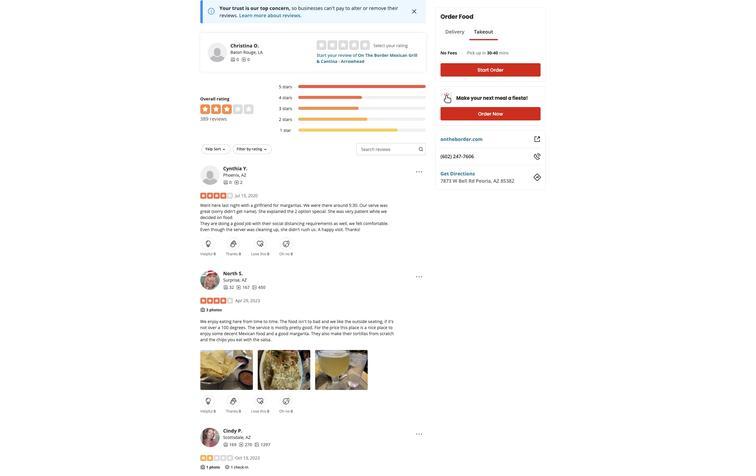 Task type: vqa. For each thing, say whether or not it's contained in the screenshot.
The Price
yes



Task type: locate. For each thing, give the bounding box(es) containing it.
1 vertical spatial with
[[253, 221, 261, 226]]

rating for select your rating
[[397, 43, 408, 48]]

top
[[260, 5, 269, 11]]

photo of cynthia y. image
[[200, 165, 220, 185]]

rating right select
[[397, 43, 408, 48]]

we inside we enjoy eating here from time to time. the food isn't to bad and we like the outside seating, if it's not over a 100 degrees.  the service is mostly pretty good. for the price this place is a nice place to enjoy some decent mexican food and a good margarita.  they also make their tortillas from scratch and the chips you eat with the salsa.
[[200, 319, 207, 324]]

helpful up photo of cindy p.
[[201, 409, 213, 414]]

0 horizontal spatial mexican
[[239, 331, 255, 337]]

their right make
[[343, 331, 352, 337]]

social
[[273, 221, 284, 226]]

patient
[[355, 208, 369, 214]]

your left next on the right of page
[[471, 95, 483, 102]]

16 review v2 image
[[234, 180, 239, 185], [237, 285, 242, 290], [239, 442, 244, 447]]

stars for 3 stars
[[283, 106, 292, 111]]

stars for 2 stars
[[283, 116, 292, 122]]

2 up 1 star
[[279, 116, 282, 122]]

here inside "went here last night with a girlfriend for margaritas.  we were there around 5:30.  our serve was great (sorry didn't get name).  she explained the 2 option special.  she was very patient while we decided on food. they are doing a good job with their social distancing requirements as well, we felt comfortable. even though the server was cleaning up, she didn't rush us.  a happy visit.  thanks!"
[[212, 202, 221, 208]]

1297
[[261, 442, 271, 448]]

reviews right search
[[376, 146, 391, 152]]

reviews element containing 2
[[234, 179, 243, 185]]

while
[[370, 208, 380, 214]]

decent
[[224, 331, 238, 337]]

1 horizontal spatial they
[[311, 331, 321, 337]]

your right select
[[387, 43, 396, 48]]

1 vertical spatial mexican
[[239, 331, 255, 337]]

16 review v2 image left 270
[[239, 442, 244, 447]]

love
[[252, 251, 259, 257], [252, 409, 259, 414]]

order down 40
[[491, 66, 504, 73]]

good inside "went here last night with a girlfriend for margaritas.  we were there around 5:30.  our serve was great (sorry didn't get name).  she explained the 2 option special.  she was very patient while we decided on food. they are doing a good job with their social distancing requirements as well, we felt comfortable. even though the server was cleaning up, she didn't rush us.  a happy visit.  thanks!"
[[234, 221, 244, 226]]

to inside so businesses can't pay to alter or remove their reviews.
[[346, 5, 350, 11]]

make
[[331, 331, 342, 337]]

a up the name).
[[251, 202, 253, 208]]

their inside "went here last night with a girlfriend for margaritas.  we were there around 5:30.  our serve was great (sorry didn't get name).  she explained the 2 option special.  she was very patient while we decided on food. they are doing a good job with their social distancing requirements as well, we felt comfortable. even though the server was cleaning up, she didn't rush us.  a happy visit.  thanks!"
[[262, 221, 272, 226]]

on the border mexican grill & cantina - arrowhead
[[317, 52, 418, 64]]

0 horizontal spatial reviews
[[210, 116, 227, 122]]

good inside we enjoy eating here from time to time. the food isn't to bad and we like the outside seating, if it's not over a 100 degrees.  the service is mostly pretty good. for the price this place is a nice place to enjoy some decent mexican food and a good margarita.  they also make their tortillas from scratch and the chips you eat with the salsa.
[[279, 331, 289, 337]]

rd
[[469, 178, 475, 184]]

more
[[254, 12, 267, 19]]

0 vertical spatial 4 star rating image
[[200, 193, 233, 199]]

0 horizontal spatial reviews.
[[220, 12, 238, 19]]

16 friends v2 image down phoenix,
[[223, 180, 228, 185]]

make your next meal a fiesta!
[[457, 95, 529, 102]]

2 oh from the top
[[280, 409, 285, 414]]

thanks 0 up cindy p. link
[[226, 409, 241, 414]]

the up mostly
[[280, 319, 288, 324]]

0 vertical spatial no
[[286, 251, 290, 257]]

1 horizontal spatial start
[[478, 66, 490, 73]]

1 horizontal spatial 2
[[279, 116, 282, 122]]

az left 85382
[[494, 178, 500, 184]]

7873
[[441, 178, 452, 184]]

1 horizontal spatial we
[[304, 202, 310, 208]]

friends element for north s.
[[223, 284, 234, 290]]

az inside cindy p. scottsdale, az
[[246, 435, 251, 440]]

a left nice
[[365, 325, 367, 330]]

great
[[200, 208, 211, 214]]

1 horizontal spatial here
[[233, 319, 242, 324]]

1 vertical spatial love
[[252, 409, 259, 414]]

friends element containing 32
[[223, 284, 234, 290]]

1 horizontal spatial their
[[343, 331, 352, 337]]

2 reviews. from the left
[[283, 12, 302, 19]]

your up cantina
[[328, 52, 337, 58]]

0 horizontal spatial food
[[256, 331, 266, 337]]

friends element down baton
[[231, 57, 239, 63]]

1 vertical spatial their
[[262, 221, 272, 226]]

food up pretty
[[289, 319, 298, 324]]

389 reviews
[[200, 116, 227, 122]]

24 external link v2 image
[[534, 136, 541, 143]]

3 star rating image
[[200, 104, 254, 114]]

1 horizontal spatial reviews
[[376, 146, 391, 152]]

1 vertical spatial we
[[350, 221, 355, 226]]

photos element containing 450
[[252, 284, 266, 290]]

1 vertical spatial photos element
[[255, 442, 271, 448]]

rating up 3 star rating image
[[217, 96, 230, 102]]

1 thanks 0 from the top
[[226, 251, 241, 257]]

1 horizontal spatial reviews.
[[283, 12, 302, 19]]

az inside get directions 7873 w bell rd peoria, az 85382
[[494, 178, 500, 184]]

friends element for cynthia y.
[[223, 179, 232, 185]]

jul 15, 2020
[[236, 193, 258, 198]]

1 vertical spatial menu image
[[416, 431, 423, 438]]

1 horizontal spatial didn't
[[289, 227, 300, 232]]

stars right 4
[[283, 95, 292, 100]]

az down s. at the bottom left
[[242, 277, 247, 283]]

search
[[362, 146, 375, 152]]

here inside we enjoy eating here from time to time. the food isn't to bad and we like the outside seating, if it's not over a 100 degrees.  the service is mostly pretty good. for the price this place is a nice place to enjoy some decent mexican food and a good margarita.  they also make their tortillas from scratch and the chips you eat with the salsa.
[[233, 319, 242, 324]]

  text field
[[357, 143, 426, 155]]

enjoy up over
[[208, 319, 219, 324]]

bell
[[459, 178, 468, 184]]

0 vertical spatial helpful 0
[[201, 251, 216, 257]]

169
[[229, 442, 237, 448]]

here up degrees.
[[233, 319, 242, 324]]

mexican down select your rating
[[390, 52, 408, 58]]

0 horizontal spatial their
[[262, 221, 272, 226]]

a left 100
[[218, 325, 220, 330]]

they down for
[[311, 331, 321, 337]]

we up thanks!
[[350, 221, 355, 226]]

cantina
[[321, 58, 338, 64]]

distancing
[[285, 221, 305, 226]]

0 horizontal spatial from
[[243, 319, 253, 324]]

filter reviews by 2 stars rating element
[[273, 116, 426, 122]]

0 horizontal spatial is
[[246, 5, 250, 11]]

thanks up cindy p. link
[[226, 409, 238, 414]]

we up option at the left top of the page
[[304, 202, 310, 208]]

helpful 0 down even
[[201, 251, 216, 257]]

photos
[[209, 307, 222, 312]]

1 vertical spatial oh
[[280, 409, 285, 414]]

the right the on
[[366, 52, 373, 58]]

2 for 2
[[240, 179, 243, 185]]

2
[[279, 116, 282, 122], [240, 179, 243, 185], [295, 208, 298, 214]]

0 vertical spatial start
[[317, 52, 327, 58]]

thanks 0 up north s. 'link'
[[226, 251, 241, 257]]

2 love from the top
[[252, 409, 259, 414]]

1 vertical spatial from
[[369, 331, 379, 337]]

food down service
[[256, 331, 266, 337]]

16 friends v2 image for cindy
[[223, 442, 228, 447]]

love this 0
[[252, 251, 270, 257], [252, 409, 270, 414]]

2 vertical spatial your
[[471, 95, 483, 102]]

85382
[[501, 178, 515, 184]]

stars up star
[[283, 116, 292, 122]]

1 horizontal spatial we
[[350, 221, 355, 226]]

0 vertical spatial your
[[387, 43, 396, 48]]

the down time
[[248, 325, 255, 330]]

reviews element for y.
[[234, 179, 243, 185]]

helpful 0 up photo of cindy p.
[[201, 409, 216, 414]]

0 vertical spatial they
[[200, 221, 210, 226]]

this
[[260, 251, 267, 257], [341, 325, 348, 330], [260, 409, 267, 414]]

2 horizontal spatial the
[[366, 52, 373, 58]]

2023 right 29,
[[251, 298, 260, 303]]

oh
[[280, 251, 285, 257], [280, 409, 285, 414]]

1 horizontal spatial place
[[377, 325, 388, 330]]

salsa.
[[261, 337, 272, 343]]

(602)
[[441, 153, 453, 160]]

didn't up food.
[[224, 208, 236, 214]]

delivery
[[446, 28, 465, 35]]

1 right 16 check in v2 icon
[[231, 465, 233, 470]]

overall rating
[[200, 96, 230, 102]]

is left our
[[246, 5, 250, 11]]

from down nice
[[369, 331, 379, 337]]

16 chevron down v2 image
[[263, 147, 268, 152]]

rating element
[[317, 40, 370, 50]]

2 vertical spatial and
[[200, 337, 208, 343]]

1 oh from the top
[[280, 251, 285, 257]]

4 star rating image up the photos
[[200, 298, 233, 304]]

16 review v2 image for p.
[[239, 442, 244, 447]]

3
[[279, 106, 282, 111], [206, 307, 209, 312]]

place down the if
[[377, 325, 388, 330]]

0 horizontal spatial 2
[[240, 179, 243, 185]]

a right the meal
[[509, 95, 512, 102]]

their up the cleaning
[[262, 221, 272, 226]]

1 left star
[[280, 127, 283, 133]]

1 vertical spatial 16 friends v2 image
[[223, 180, 228, 185]]

takeout tab panel
[[441, 40, 499, 43]]

mins
[[500, 50, 510, 56]]

stars
[[283, 84, 292, 90], [283, 95, 292, 100], [283, 106, 292, 111], [283, 116, 292, 122]]

16 photos v2 image
[[252, 285, 257, 290], [255, 442, 260, 447]]

3 right 16 camera v2 icon
[[206, 307, 209, 312]]

0 horizontal spatial and
[[200, 337, 208, 343]]

start for start your review of
[[317, 52, 327, 58]]

13,
[[243, 455, 249, 461]]

friends element
[[231, 57, 239, 63], [223, 179, 232, 185], [223, 284, 234, 290], [223, 442, 237, 448]]

0 vertical spatial the
[[366, 52, 373, 58]]

info alert
[[200, 0, 426, 23]]

16 friends v2 image down baton
[[231, 57, 236, 62]]

2 vertical spatial the
[[248, 325, 255, 330]]

0 horizontal spatial we
[[200, 319, 207, 324]]

0 horizontal spatial the
[[248, 325, 255, 330]]

rating left 16 chevron down v2 image
[[252, 146, 263, 152]]

learn
[[239, 12, 253, 19]]

2 star rating image
[[200, 455, 233, 461]]

(0 reactions) element
[[214, 251, 216, 257], [239, 251, 241, 257], [267, 251, 270, 257], [291, 251, 293, 257], [214, 409, 216, 414], [239, 409, 241, 414], [267, 409, 270, 414], [291, 409, 293, 414]]

1 horizontal spatial and
[[267, 331, 274, 337]]

from
[[243, 319, 253, 324], [369, 331, 379, 337]]

star
[[284, 127, 291, 133]]

yelp sort button
[[202, 144, 231, 154]]

1 menu image from the top
[[416, 168, 423, 175]]

with right the 'eat'
[[244, 337, 252, 343]]

16 friends v2 image for cynthia
[[223, 180, 228, 185]]

friends element down phoenix,
[[223, 179, 232, 185]]

tab list
[[441, 28, 499, 40]]

0 vertical spatial 3
[[279, 106, 282, 111]]

1 horizontal spatial 3
[[279, 106, 282, 111]]

photos element right 167
[[252, 284, 266, 290]]

requirements
[[306, 221, 333, 226]]

1 right 16 camera v2 image
[[206, 465, 209, 470]]

about
[[268, 12, 282, 19]]

1 vertical spatial good
[[279, 331, 289, 337]]

1 reviews. from the left
[[220, 12, 238, 19]]

learn more about reviews. link
[[239, 12, 302, 19]]

no
[[441, 50, 447, 56]]

24 phone v2 image
[[534, 153, 541, 160]]

reviews element
[[242, 57, 250, 63], [234, 179, 243, 185], [237, 284, 250, 290], [239, 442, 252, 448]]

450
[[259, 284, 266, 290]]

and down not
[[200, 337, 208, 343]]

we
[[382, 208, 387, 214], [350, 221, 355, 226], [331, 319, 336, 324]]

4 stars from the top
[[283, 116, 292, 122]]

filter reviews by 1 star rating element
[[273, 127, 426, 133]]

0 vertical spatial love this 0
[[252, 251, 270, 257]]

1 thanks from the top
[[226, 251, 238, 257]]

1 vertical spatial here
[[233, 319, 242, 324]]

we inside "went here last night with a girlfriend for margaritas.  we were there around 5:30.  our serve was great (sorry didn't get name).  she explained the 2 option special.  she was very patient while we decided on food. they are doing a good job with their social distancing requirements as well, we felt comfortable. even though the server was cleaning up, she didn't rush us.  a happy visit.  thanks!"
[[304, 202, 310, 208]]

2023 for p.
[[250, 455, 260, 461]]

margarita.
[[290, 331, 310, 337]]

reviews element containing 0
[[242, 57, 250, 63]]

1 vertical spatial oh no 0
[[280, 409, 293, 414]]

we up not
[[200, 319, 207, 324]]

last
[[222, 202, 229, 208]]

0 vertical spatial mexican
[[390, 52, 408, 58]]

is down time.
[[271, 325, 274, 330]]

on
[[217, 214, 222, 220]]

2 horizontal spatial was
[[380, 202, 388, 208]]

filter
[[237, 146, 246, 152]]

in for up
[[483, 50, 487, 56]]

16 friends v2 image left 169
[[223, 442, 228, 447]]

chips
[[217, 337, 227, 343]]

0 vertical spatial was
[[380, 202, 388, 208]]

like
[[337, 319, 344, 324]]

1 vertical spatial 16 photos v2 image
[[255, 442, 260, 447]]

is
[[246, 5, 250, 11], [271, 325, 274, 330], [361, 325, 364, 330]]

16 review v2 image right 32
[[237, 285, 242, 290]]

stars up 2 stars
[[283, 106, 292, 111]]

we right while
[[382, 208, 387, 214]]

2 oh no 0 from the top
[[280, 409, 293, 414]]

is inside info alert
[[246, 5, 250, 11]]

photos element containing 1297
[[255, 442, 271, 448]]

good down mostly
[[279, 331, 289, 337]]

2 down phoenix,
[[240, 179, 243, 185]]

mexican up the 'eat'
[[239, 331, 255, 337]]

she
[[259, 208, 266, 214], [328, 208, 336, 214]]

1 vertical spatial your
[[328, 52, 337, 58]]

in right up at top right
[[483, 50, 487, 56]]

reviews for search reviews
[[376, 146, 391, 152]]

1 vertical spatial 2
[[240, 179, 243, 185]]

1 vertical spatial was
[[337, 208, 344, 214]]

0 vertical spatial and
[[322, 319, 329, 324]]

reviews element right 169
[[239, 442, 252, 448]]

2 for 2 stars
[[279, 116, 282, 122]]

to down the it's
[[389, 325, 393, 330]]

2 horizontal spatial rating
[[397, 43, 408, 48]]

menu image for cindy p.
[[416, 431, 423, 438]]

was down around
[[337, 208, 344, 214]]

2 horizontal spatial your
[[471, 95, 483, 102]]

0 horizontal spatial she
[[259, 208, 266, 214]]

rating for filter by rating
[[252, 146, 263, 152]]

start inside button
[[478, 66, 490, 73]]

1 love from the top
[[252, 251, 259, 257]]

yelp sort
[[206, 146, 221, 152]]

0 vertical spatial reviews
[[210, 116, 227, 122]]

16 friends v2 image
[[231, 57, 236, 62], [223, 180, 228, 185], [223, 442, 228, 447]]

1 for 1 check-in
[[231, 465, 233, 470]]

1 horizontal spatial she
[[328, 208, 336, 214]]

no fees
[[441, 50, 458, 56]]

1 vertical spatial 2023
[[250, 455, 260, 461]]

reviews element down phoenix,
[[234, 179, 243, 185]]

peoria,
[[477, 178, 493, 184]]

az up 270
[[246, 435, 251, 440]]

s.
[[239, 270, 243, 277]]

special.
[[313, 208, 327, 214]]

didn't
[[224, 208, 236, 214], [289, 227, 300, 232]]

1 horizontal spatial is
[[271, 325, 274, 330]]

the inside on the border mexican grill & cantina - arrowhead
[[366, 52, 373, 58]]

fees
[[448, 50, 458, 56]]

she down there
[[328, 208, 336, 214]]

menu image
[[416, 168, 423, 175], [416, 431, 423, 438]]

4 star rating image
[[200, 193, 233, 199], [200, 298, 233, 304]]

2 love this 0 from the top
[[252, 409, 270, 414]]

and up salsa.
[[267, 331, 274, 337]]

reviews.
[[220, 12, 238, 19], [283, 12, 302, 19]]

0 vertical spatial with
[[241, 202, 250, 208]]

very
[[346, 208, 354, 214]]

their inside we enjoy eating here from time to time. the food isn't to bad and we like the outside seating, if it's not over a 100 degrees.  the service is mostly pretty good. for the price this place is a nice place to enjoy some decent mexican food and a good margarita.  they also make their tortillas from scratch and the chips you eat with the salsa.
[[343, 331, 352, 337]]

0 vertical spatial we
[[304, 202, 310, 208]]

16 photos v2 image for cindy p.
[[255, 442, 260, 447]]

1 vertical spatial 16 review v2 image
[[237, 285, 242, 290]]

0 horizontal spatial was
[[247, 227, 255, 232]]

az inside north s. surprise, az
[[242, 277, 247, 283]]

16 review v2 image down phoenix,
[[234, 180, 239, 185]]

1 inside filter reviews by 1 star rating element
[[280, 127, 283, 133]]

0 vertical spatial we
[[382, 208, 387, 214]]

0 vertical spatial order
[[441, 12, 458, 21]]

2 horizontal spatial their
[[388, 5, 399, 11]]

start down up at top right
[[478, 66, 490, 73]]

1 oh no 0 from the top
[[280, 251, 293, 257]]

1 vertical spatial 4 star rating image
[[200, 298, 233, 304]]

1 horizontal spatial good
[[279, 331, 289, 337]]

stars right the 5
[[283, 84, 292, 90]]

cindy p. link
[[223, 428, 243, 434]]

doing
[[219, 221, 230, 226]]

16 photos v2 image left the 1297
[[255, 442, 260, 447]]

thanks
[[226, 251, 238, 257], [226, 409, 238, 414]]

2 vertical spatial was
[[247, 227, 255, 232]]

helpful
[[201, 251, 213, 257], [201, 409, 213, 414]]

2 place from the left
[[377, 325, 388, 330]]

1 vertical spatial the
[[280, 319, 288, 324]]

order left now
[[479, 110, 492, 117]]

rating inside dropdown button
[[252, 146, 263, 152]]

167
[[243, 284, 250, 290]]

the down doing
[[226, 227, 233, 232]]

to right pay
[[346, 5, 350, 11]]

order up delivery
[[441, 12, 458, 21]]

az inside cynthia y. phoenix, az
[[242, 172, 247, 178]]

2 vertical spatial we
[[331, 319, 336, 324]]

their
[[388, 5, 399, 11], [262, 221, 272, 226], [343, 331, 352, 337]]

1 4 star rating image from the top
[[200, 193, 233, 199]]

3 stars from the top
[[283, 106, 292, 111]]

0 vertical spatial menu image
[[416, 168, 423, 175]]

and right bad
[[322, 319, 329, 324]]

0 vertical spatial 16 review v2 image
[[234, 180, 239, 185]]

1 for 1 star
[[280, 127, 283, 133]]

2 horizontal spatial is
[[361, 325, 364, 330]]

0 horizontal spatial they
[[200, 221, 210, 226]]

None radio
[[361, 40, 370, 50]]

1 vertical spatial this
[[341, 325, 348, 330]]

reviews. down so
[[283, 12, 302, 19]]

friends element containing 169
[[223, 442, 237, 448]]

1 for 1 photo
[[206, 465, 209, 470]]

photos element
[[252, 284, 266, 290], [255, 442, 271, 448]]

thanks up north s. 'link'
[[226, 251, 238, 257]]

rush
[[301, 227, 310, 232]]

reviews element containing 270
[[239, 442, 252, 448]]

friends element down surprise,
[[223, 284, 234, 290]]

24 directions v2 image
[[534, 174, 541, 181]]

is up 'tortillas' at bottom left
[[361, 325, 364, 330]]

1 vertical spatial no
[[286, 409, 290, 414]]

0 horizontal spatial good
[[234, 221, 244, 226]]

photos element for cindy p.
[[255, 442, 271, 448]]

reviews element for s.
[[237, 284, 250, 290]]

mexican inside we enjoy eating here from time to time. the food isn't to bad and we like the outside seating, if it's not over a 100 degrees.  the service is mostly pretty good. for the price this place is a nice place to enjoy some decent mexican food and a good margarita.  they also make their tortillas from scratch and the chips you eat with the salsa.
[[239, 331, 255, 337]]

phoenix,
[[223, 172, 240, 178]]

on
[[358, 52, 365, 58]]

2 vertical spatial their
[[343, 331, 352, 337]]

0 vertical spatial rating
[[397, 43, 408, 48]]

photo of christina o. image
[[208, 43, 227, 62]]

0 vertical spatial 16 photos v2 image
[[252, 285, 257, 290]]

reviews element containing 167
[[237, 284, 250, 290]]

az down y. at the top of the page
[[242, 172, 247, 178]]

3 down 4
[[279, 106, 282, 111]]

(no rating) image
[[317, 40, 370, 50]]

night
[[230, 202, 240, 208]]

None radio
[[317, 40, 327, 50], [328, 40, 338, 50], [339, 40, 348, 50], [350, 40, 359, 50], [317, 40, 327, 50], [328, 40, 338, 50], [339, 40, 348, 50], [350, 40, 359, 50]]

job
[[245, 221, 252, 226]]

2 4 star rating image from the top
[[200, 298, 233, 304]]

1 vertical spatial they
[[311, 331, 321, 337]]

some
[[212, 331, 223, 337]]

your
[[387, 43, 396, 48], [328, 52, 337, 58], [471, 95, 483, 102]]

enjoy down not
[[200, 331, 211, 337]]

2 stars from the top
[[283, 95, 292, 100]]

they inside we enjoy eating here from time to time. the food isn't to bad and we like the outside seating, if it's not over a 100 degrees.  the service is mostly pretty good. for the price this place is a nice place to enjoy some decent mexican food and a good margarita.  they also make their tortillas from scratch and the chips you eat with the salsa.
[[311, 331, 321, 337]]

1 stars from the top
[[283, 84, 292, 90]]

0 horizontal spatial in
[[245, 465, 249, 470]]

they inside "went here last night with a girlfriend for margaritas.  we were there around 5:30.  our serve was great (sorry didn't get name).  she explained the 2 option special.  she was very patient while we decided on food. they are doing a good job with their social distancing requirements as well, we felt comfortable. even though the server was cleaning up, she didn't rush us.  a happy visit.  thanks!"
[[200, 221, 210, 226]]

time
[[254, 319, 263, 324]]

your
[[220, 5, 231, 11]]

0 horizontal spatial start
[[317, 52, 327, 58]]

concern,
[[270, 5, 291, 11]]

1
[[280, 127, 283, 133], [206, 465, 209, 470], [231, 465, 233, 470]]

247-
[[454, 153, 464, 160]]

16 photos v2 image left 450
[[252, 285, 257, 290]]

2 menu image from the top
[[416, 431, 423, 438]]

in down "13,"
[[245, 465, 249, 470]]

helpful down even
[[201, 251, 213, 257]]

2023 right "13,"
[[250, 455, 260, 461]]

order now link
[[441, 107, 541, 120]]

0 horizontal spatial here
[[212, 202, 221, 208]]

0 vertical spatial oh no 0
[[280, 251, 293, 257]]

2 vertical spatial 2
[[295, 208, 298, 214]]

menu image for cynthia y.
[[416, 168, 423, 175]]

0 vertical spatial photos element
[[252, 284, 266, 290]]

we
[[304, 202, 310, 208], [200, 319, 207, 324]]

remove
[[369, 5, 387, 11]]

0 vertical spatial good
[[234, 221, 244, 226]]

good up server
[[234, 221, 244, 226]]

3 stars
[[279, 106, 292, 111]]

reviews element for o.
[[242, 57, 250, 63]]

reviews element down rouge,
[[242, 57, 250, 63]]

2 down margaritas.
[[295, 208, 298, 214]]



Task type: describe. For each thing, give the bounding box(es) containing it.
0 vertical spatial didn't
[[224, 208, 236, 214]]

search reviews
[[362, 146, 391, 152]]

also
[[322, 331, 330, 337]]

1 helpful from the top
[[201, 251, 213, 257]]

y.
[[243, 165, 248, 172]]

16 check in v2 image
[[225, 465, 230, 470]]

sort
[[214, 146, 221, 152]]

baton
[[231, 49, 242, 55]]

1 vertical spatial didn't
[[289, 227, 300, 232]]

oct 13, 2023
[[236, 455, 260, 461]]

directions
[[451, 170, 476, 177]]

2 helpful from the top
[[201, 409, 213, 414]]

apr
[[236, 298, 243, 303]]

1 vertical spatial and
[[267, 331, 274, 337]]

the up also
[[322, 325, 329, 330]]

16 review v2 image for s.
[[237, 285, 242, 290]]

filter reviews by 5 stars rating element
[[273, 84, 426, 90]]

search image
[[419, 147, 424, 152]]

reviews. inside so businesses can't pay to alter or remove their reviews.
[[220, 12, 238, 19]]

photo of north s. image
[[200, 270, 220, 290]]

apr 29, 2023
[[236, 298, 260, 303]]

16 camera v2 image
[[200, 307, 205, 312]]

a down mostly
[[275, 331, 278, 337]]

1 she from the left
[[259, 208, 266, 214]]

with inside we enjoy eating here from time to time. the food isn't to bad and we like the outside seating, if it's not over a 100 degrees.  the service is mostly pretty good. for the price this place is a nice place to enjoy some decent mexican food and a good margarita.  they also make their tortillas from scratch and the chips you eat with the salsa.
[[244, 337, 252, 343]]

to up the good.
[[308, 319, 312, 324]]

16 camera v2 image
[[200, 465, 205, 470]]

get
[[441, 170, 450, 177]]

5 stars
[[279, 84, 292, 90]]

thanks!
[[345, 227, 361, 232]]

2 she from the left
[[328, 208, 336, 214]]

2023 for s.
[[251, 298, 260, 303]]

not
[[200, 325, 207, 330]]

4 star rating image for north s.
[[200, 298, 233, 304]]

menu image
[[416, 273, 423, 280]]

0 vertical spatial enjoy
[[208, 319, 219, 324]]

scottsdale,
[[223, 435, 245, 440]]

photo of cindy p. image
[[200, 428, 220, 447]]

we inside we enjoy eating here from time to time. the food isn't to bad and we like the outside seating, if it's not over a 100 degrees.  the service is mostly pretty good. for the price this place is a nice place to enjoy some decent mexican food and a good margarita.  they also make their tortillas from scratch and the chips you eat with the salsa.
[[331, 319, 336, 324]]

2 vertical spatial this
[[260, 409, 267, 414]]

1 no from the top
[[286, 251, 290, 257]]

up,
[[274, 227, 280, 232]]

389
[[200, 116, 209, 122]]

2 thanks from the top
[[226, 409, 238, 414]]

16 chevron down v2 image
[[222, 147, 227, 152]]

food
[[459, 12, 474, 21]]

next
[[484, 95, 494, 102]]

get directions 7873 w bell rd peoria, az 85382
[[441, 170, 515, 184]]

start for start order
[[478, 66, 490, 73]]

stars for 5 stars
[[283, 84, 292, 90]]

north s. link
[[223, 270, 243, 277]]

bad
[[313, 319, 321, 324]]

2 helpful 0 from the top
[[201, 409, 216, 414]]

christina
[[231, 42, 253, 49]]

there
[[322, 202, 333, 208]]

order for food
[[441, 12, 458, 21]]

surprise,
[[223, 277, 241, 283]]

1 helpful 0 from the top
[[201, 251, 216, 257]]

16 friends v2 image for christina
[[231, 57, 236, 62]]

price
[[330, 325, 340, 330]]

cindy p. scottsdale, az
[[223, 428, 251, 440]]

1 vertical spatial enjoy
[[200, 331, 211, 337]]

girlfriend
[[254, 202, 272, 208]]

degrees.
[[230, 325, 247, 330]]

1 star
[[280, 127, 291, 133]]

rouge,
[[244, 49, 257, 55]]

server
[[234, 227, 246, 232]]

reviews for 389 reviews
[[210, 116, 227, 122]]

cindy
[[223, 428, 237, 434]]

1 love this 0 from the top
[[252, 251, 270, 257]]

north
[[223, 270, 238, 277]]

your for select
[[387, 43, 396, 48]]

trust
[[232, 5, 244, 11]]

0 vertical spatial from
[[243, 319, 253, 324]]

friends element for christina o.
[[231, 57, 239, 63]]

photos element for north s.
[[252, 284, 266, 290]]

meal
[[495, 95, 508, 102]]

serve
[[369, 202, 379, 208]]

40
[[494, 50, 499, 56]]

order food
[[441, 12, 474, 21]]

cleaning
[[256, 227, 272, 232]]

can't
[[324, 5, 335, 11]]

az for p.
[[246, 435, 251, 440]]

0 vertical spatial food
[[289, 319, 298, 324]]

a
[[318, 227, 321, 232]]

reviews element for p.
[[239, 442, 252, 448]]

a down food.
[[231, 221, 233, 226]]

1 vertical spatial rating
[[217, 96, 230, 102]]

tortillas
[[353, 331, 368, 337]]

1 vertical spatial food
[[256, 331, 266, 337]]

your for start
[[328, 52, 337, 58]]

learn more about reviews.
[[239, 12, 302, 19]]

our
[[251, 5, 259, 11]]

24 info v2 image
[[208, 8, 215, 15]]

2 no from the top
[[286, 409, 290, 414]]

even
[[200, 227, 210, 232]]

16 friends v2 image
[[223, 285, 228, 290]]

1 photo
[[206, 465, 220, 470]]

16 review v2 image
[[242, 57, 246, 62]]

3 photos
[[206, 307, 222, 312]]

close image
[[411, 8, 418, 15]]

if
[[385, 319, 387, 324]]

3 for 3 stars
[[279, 106, 282, 111]]

4 stars
[[279, 95, 292, 100]]

select
[[374, 43, 386, 48]]

filter reviews by 4 stars rating element
[[273, 95, 426, 101]]

29,
[[244, 298, 250, 303]]

oct
[[236, 455, 242, 461]]

1 photo link
[[206, 465, 220, 470]]

30-
[[488, 50, 494, 56]]

pick
[[468, 50, 476, 56]]

ontheborder.com
[[441, 136, 483, 142]]

4 star rating image for cynthia y.
[[200, 193, 233, 199]]

2 inside "went here last night with a girlfriend for margaritas.  we were there around 5:30.  our serve was great (sorry didn't get name).  she explained the 2 option special.  she was very patient while we decided on food. they are doing a good job with their social distancing requirements as well, we felt comfortable. even though the server was cleaning up, she didn't rush us.  a happy visit.  thanks!"
[[295, 208, 298, 214]]

0 vertical spatial this
[[260, 251, 267, 257]]

nice
[[368, 325, 376, 330]]

-
[[339, 58, 340, 64]]

tab list containing delivery
[[441, 28, 499, 40]]

in for check-
[[245, 465, 249, 470]]

seating,
[[369, 319, 384, 324]]

get directions link
[[441, 170, 476, 177]]

1 horizontal spatial was
[[337, 208, 344, 214]]

the right like
[[345, 319, 352, 324]]

the down margaritas.
[[288, 208, 294, 214]]

order for now
[[479, 110, 492, 117]]

christina o. link
[[231, 42, 259, 49]]

(sorry
[[212, 208, 223, 214]]

p.
[[238, 428, 243, 434]]

start order
[[478, 66, 504, 73]]

mostly
[[275, 325, 289, 330]]

the down the some
[[209, 337, 216, 343]]

to up service
[[264, 319, 268, 324]]

filter by rating
[[237, 146, 263, 152]]

w
[[453, 178, 458, 184]]

stars for 4 stars
[[283, 95, 292, 100]]

cynthia y. phoenix, az
[[223, 165, 248, 178]]

az for s.
[[242, 277, 247, 283]]

food.
[[223, 214, 234, 220]]

2 horizontal spatial we
[[382, 208, 387, 214]]

32
[[229, 284, 234, 290]]

around
[[334, 202, 348, 208]]

friends element for cindy p.
[[223, 442, 237, 448]]

filter by rating button
[[233, 144, 272, 154]]

your for make
[[471, 95, 483, 102]]

16 photos v2 image for north s.
[[252, 285, 257, 290]]

3 for 3 photos
[[206, 307, 209, 312]]

service
[[256, 325, 270, 330]]

as
[[334, 221, 338, 226]]

the left salsa.
[[253, 337, 260, 343]]

270
[[245, 442, 252, 448]]

their inside so businesses can't pay to alter or remove their reviews.
[[388, 5, 399, 11]]

north s. surprise, az
[[223, 270, 247, 283]]

mexican inside on the border mexican grill & cantina - arrowhead
[[390, 52, 408, 58]]

now
[[493, 110, 504, 117]]

went here last night with a girlfriend for margaritas.  we were there around 5:30.  our serve was great (sorry didn't get name).  she explained the 2 option special.  she was very patient while we decided on food. they are doing a good job with their social distancing requirements as well, we felt comfortable. even though the server was cleaning up, she didn't rush us.  a happy visit.  thanks!
[[200, 202, 389, 232]]

are
[[211, 221, 217, 226]]

1 place from the left
[[349, 325, 360, 330]]

1 horizontal spatial from
[[369, 331, 379, 337]]

your trust is our top concern,
[[220, 5, 291, 11]]

this inside we enjoy eating here from time to time. the food isn't to bad and we like the outside seating, if it's not over a 100 degrees.  the service is mostly pretty good. for the price this place is a nice place to enjoy some decent mexican food and a good margarita.  they also make their tortillas from scratch and the chips you eat with the salsa.
[[341, 325, 348, 330]]

order inside button
[[491, 66, 504, 73]]

16 review v2 image for y.
[[234, 180, 239, 185]]

filter reviews by 3 stars rating element
[[273, 106, 426, 112]]

az for y.
[[242, 172, 247, 178]]

2 stars
[[279, 116, 292, 122]]

photo
[[209, 465, 220, 470]]

2 thanks 0 from the top
[[226, 409, 241, 414]]

5
[[279, 84, 282, 90]]



